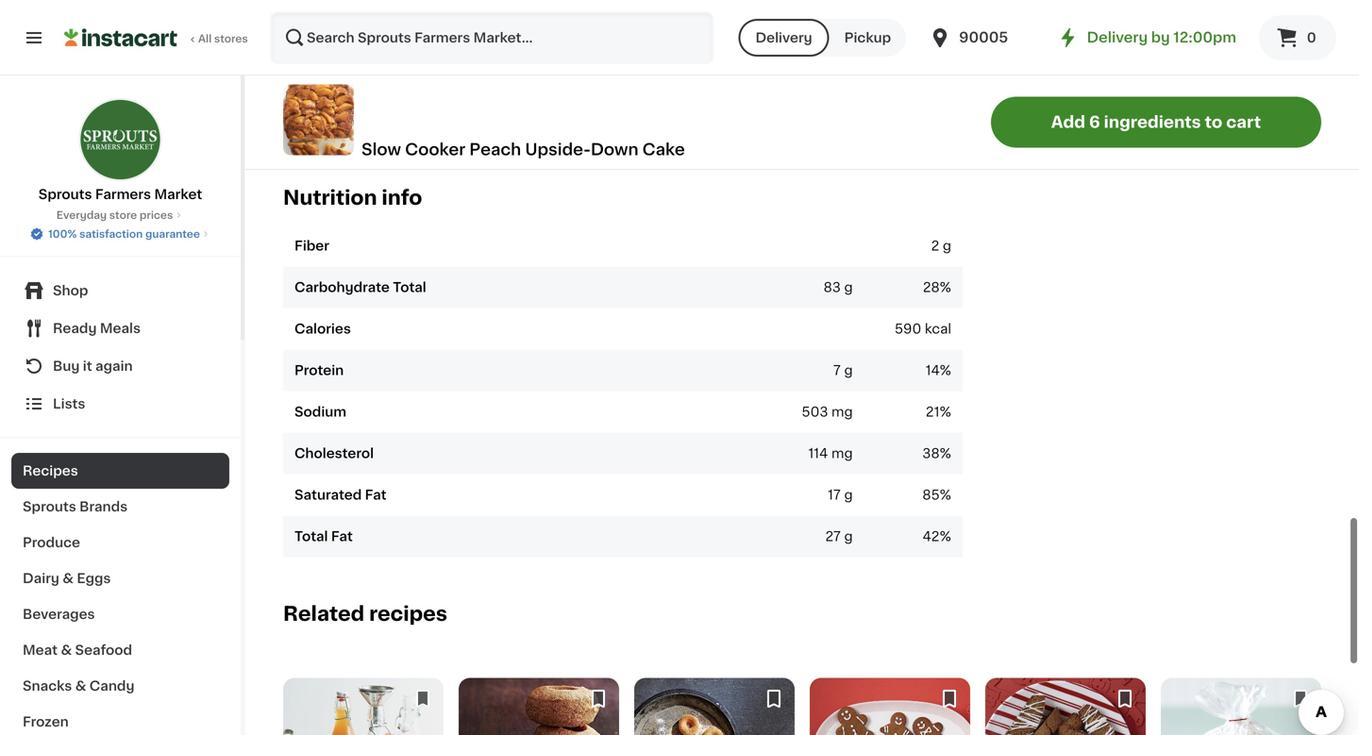 Task type: locate. For each thing, give the bounding box(es) containing it.
cake
[[1151, 48, 1182, 61], [904, 139, 936, 152]]

high
[[1233, 29, 1264, 42]]

slow
[[734, 0, 764, 5], [1058, 10, 1088, 23], [916, 120, 946, 133]]

sprouts inside sprouts farmers market 'link'
[[38, 188, 92, 201]]

fat for saturated fat
[[365, 489, 387, 502]]

2 minutes. from the left
[[1098, 120, 1155, 133]]

0 horizontal spatial cooker
[[950, 120, 995, 133]]

0 vertical spatial fat
[[365, 489, 387, 502]]

over up the 90005
[[983, 10, 1012, 23]]

cooker up cover
[[1092, 10, 1137, 23]]

absorb
[[1163, 10, 1209, 23]]

0 horizontal spatial with
[[473, 101, 500, 114]]

3 % from the top
[[940, 406, 952, 419]]

2 % from the top
[[940, 364, 952, 377]]

% for 21
[[940, 406, 952, 419]]

sugar.
[[375, 48, 415, 61]]

and down cooker.
[[330, 29, 355, 42]]

slow
[[362, 142, 401, 158]]

in up partial on the top
[[610, 29, 621, 42]]

of
[[622, 0, 635, 5], [1041, 10, 1055, 23], [1134, 48, 1147, 61], [887, 139, 901, 152]]

0 horizontal spatial until
[[424, 120, 453, 133]]

590 kcal
[[895, 323, 952, 336]]

& left eggs
[[63, 572, 74, 585]]

cake inside "remove lid and paper towels. using oven mitts, remove ceramic liner from slow cooker and let cool 10 minutes. run a knife around edge of cake and carefully turn out onto a serving platter."
[[904, 139, 936, 152]]

out down high
[[1234, 48, 1256, 61]]

with up light at the left top of page
[[473, 101, 500, 114]]

minutes. down mitts,
[[1098, 120, 1155, 133]]

butter inside beat softened butter with white sugar in a large bowl with an electric mixer until light and fluffy, about 3 minutes. beat in eggs, 1 at a time, beating well after each addition. beat in almond extract.
[[428, 101, 469, 114]]

nutmeg
[[658, 10, 709, 23]]

with left an
[[682, 101, 710, 114]]

guarantee
[[145, 229, 200, 239]]

1 vertical spatial mg
[[832, 447, 853, 460]]

and left the 'carefully'
[[939, 139, 964, 152]]

to inside drape paper towels over top of slow cooker (to absorb any condensation during baking), then cover with lid. cook on high until a wooden skewer inserted into center of cake comes out clean, 2 to 2 1/2 hours.
[[904, 67, 918, 80]]

mg right 114
[[832, 447, 853, 460]]

0 vertical spatial out
[[1234, 48, 1256, 61]]

g right 27
[[845, 530, 853, 544]]

out down "cool"
[[1058, 139, 1081, 152]]

4 % from the top
[[940, 447, 952, 460]]

1 % from the top
[[940, 281, 952, 294]]

3 up down
[[601, 120, 610, 133]]

5 recipe card group from the left
[[986, 679, 1146, 735]]

total down saturated
[[295, 530, 328, 544]]

% down 14 %
[[940, 406, 952, 419]]

g right 7
[[845, 364, 853, 377]]

delivery inside button
[[756, 31, 813, 44]]

cake down delivery by 12:00pm
[[1151, 48, 1182, 61]]

0 vertical spatial sprouts
[[38, 188, 92, 201]]

and up tight
[[629, 10, 654, 23]]

1 vertical spatial layer
[[686, 48, 719, 61]]

carbohydrate total
[[295, 281, 426, 294]]

None search field
[[270, 11, 714, 64]]

0 vertical spatial until
[[850, 48, 878, 61]]

mg
[[832, 406, 853, 419], [832, 447, 853, 460]]

sprouts farmers market logo image
[[79, 98, 162, 181]]

brown up them
[[330, 48, 372, 61]]

sprouts inside sprouts brands link
[[23, 500, 76, 514]]

slow inside "remove lid and paper towels. using oven mitts, remove ceramic liner from slow cooker and let cool 10 minutes. run a knife around edge of cake and carefully turn out onto a serving platter."
[[916, 120, 946, 133]]

1 vertical spatial &
[[61, 644, 72, 657]]

to up platter.
[[1205, 114, 1223, 130]]

fat right saturated
[[365, 489, 387, 502]]

% up 21 %
[[940, 364, 952, 377]]

slow right oval
[[734, 0, 764, 5]]

minutes.
[[613, 120, 671, 133], [1098, 120, 1155, 133]]

g right 83
[[845, 281, 853, 294]]

83 g
[[824, 281, 853, 294]]

butter.
[[446, 29, 490, 42]]

cake down 'from'
[[904, 139, 936, 152]]

6
[[1090, 114, 1101, 130]]

0 vertical spatial beat
[[330, 101, 361, 114]]

1 horizontal spatial minutes.
[[1098, 120, 1155, 133]]

and
[[629, 10, 654, 23], [330, 29, 355, 42], [927, 101, 952, 114], [489, 120, 514, 133], [999, 120, 1024, 133], [939, 139, 964, 152]]

lists
[[53, 397, 85, 411]]

beat up almond
[[674, 120, 705, 133]]

0 horizontal spatial out
[[1058, 139, 1081, 152]]

sprouts for sprouts brands
[[23, 500, 76, 514]]

fat down saturated fat
[[331, 530, 353, 544]]

of inside meanwhile, pour melted butter over bottom of a 6-quart oval slow cooker. stir together brown sugar, cinnamon, and nutmeg in a bowl and sprinkle over butter. arrange peaches in a tight layer over brown sugar. (you may need to make a partial second layer to fit them all in.)
[[622, 0, 635, 5]]

3 inside beat softened butter with white sugar in a large bowl with an electric mixer until light and fluffy, about 3 minutes. beat in eggs, 1 at a time, beating well after each addition. beat in almond extract.
[[601, 120, 610, 133]]

partial
[[588, 48, 630, 61]]

1 horizontal spatial butter
[[493, 0, 534, 5]]

to inside "button"
[[1205, 114, 1223, 130]]

liner
[[850, 120, 878, 133]]

pour
[[409, 0, 439, 5]]

until down pickup
[[850, 48, 878, 61]]

5 % from the top
[[940, 489, 952, 502]]

1 horizontal spatial brown
[[469, 10, 510, 23]]

2 horizontal spatial beat
[[674, 120, 705, 133]]

peach
[[470, 142, 521, 158]]

electric
[[330, 120, 381, 133]]

bowl inside meanwhile, pour melted butter over bottom of a 6-quart oval slow cooker. stir together brown sugar, cinnamon, and nutmeg in a bowl and sprinkle over butter. arrange peaches in a tight layer over brown sugar. (you may need to make a partial second layer to fit them all in.)
[[739, 10, 770, 23]]

cooker
[[1092, 10, 1137, 23], [950, 120, 995, 133]]

&
[[63, 572, 74, 585], [61, 644, 72, 657], [75, 680, 86, 693]]

& for snacks
[[75, 680, 86, 693]]

% down 2 g
[[940, 281, 952, 294]]

over down oval
[[706, 29, 735, 42]]

1 horizontal spatial cake
[[1151, 48, 1182, 61]]

bowl up "fit"
[[739, 10, 770, 23]]

1 vertical spatial sprouts
[[23, 500, 76, 514]]

with down (to at the top
[[1120, 29, 1148, 42]]

a down remove
[[1188, 120, 1196, 133]]

1 horizontal spatial with
[[682, 101, 710, 114]]

1 vertical spatial slow
[[1058, 10, 1088, 23]]

minutes. inside "remove lid and paper towels. using oven mitts, remove ceramic liner from slow cooker and let cool 10 minutes. run a knife around edge of cake and carefully turn out onto a serving platter."
[[1098, 120, 1155, 133]]

1 horizontal spatial paper
[[955, 101, 994, 114]]

beat up electric
[[330, 101, 361, 114]]

buy it again
[[53, 360, 133, 373]]

brown down melted
[[469, 10, 510, 23]]

0 horizontal spatial beat
[[330, 101, 361, 114]]

large
[[610, 101, 643, 114]]

1 horizontal spatial out
[[1234, 48, 1256, 61]]

0 horizontal spatial total
[[295, 530, 328, 544]]

tight
[[636, 29, 667, 42]]

paper up condensation
[[894, 10, 932, 23]]

lid
[[908, 101, 923, 114]]

total right "carbohydrate"
[[393, 281, 426, 294]]

cooker inside "remove lid and paper towels. using oven mitts, remove ceramic liner from slow cooker and let cool 10 minutes. run a knife around edge of cake and carefully turn out onto a serving platter."
[[950, 120, 995, 133]]

buy
[[53, 360, 80, 373]]

5
[[813, 16, 822, 29]]

0 vertical spatial slow
[[734, 0, 764, 5]]

sprouts for sprouts farmers market
[[38, 188, 92, 201]]

until inside beat softened butter with white sugar in a large bowl with an electric mixer until light and fluffy, about 3 minutes. beat in eggs, 1 at a time, beating well after each addition. beat in almond extract.
[[424, 120, 453, 133]]

1 horizontal spatial delivery
[[1087, 31, 1148, 44]]

2 recipe card group from the left
[[459, 679, 619, 735]]

lists link
[[11, 385, 229, 423]]

1 horizontal spatial fat
[[365, 489, 387, 502]]

sprouts up 'everyday'
[[38, 188, 92, 201]]

to down arrange
[[520, 48, 534, 61]]

1 minutes. from the left
[[613, 120, 671, 133]]

0 vertical spatial paper
[[894, 10, 932, 23]]

0 vertical spatial bowl
[[739, 10, 770, 23]]

total fat
[[295, 530, 353, 544]]

paper down hours.
[[955, 101, 994, 114]]

0 horizontal spatial delivery
[[756, 31, 813, 44]]

snacks & candy
[[23, 680, 135, 693]]

shop link
[[11, 272, 229, 310]]

them
[[330, 67, 365, 80]]

1 vertical spatial until
[[424, 120, 453, 133]]

1 horizontal spatial beat
[[610, 139, 641, 152]]

% down 21 %
[[940, 447, 952, 460]]

0 horizontal spatial fat
[[331, 530, 353, 544]]

1 vertical spatial out
[[1058, 139, 1081, 152]]

minutes. down large
[[613, 120, 671, 133]]

& for meat
[[61, 644, 72, 657]]

0 horizontal spatial butter
[[428, 101, 469, 114]]

and inside beat softened butter with white sugar in a large bowl with an electric mixer until light and fluffy, about 3 minutes. beat in eggs, 1 at a time, beating well after each addition. beat in almond extract.
[[489, 120, 514, 133]]

mg for 114 mg
[[832, 447, 853, 460]]

g right 17
[[845, 489, 853, 502]]

sprouts farmers market link
[[38, 98, 202, 204]]

into
[[1058, 48, 1084, 61]]

0 vertical spatial cooker
[[1092, 10, 1137, 23]]

mg right the 503
[[832, 406, 853, 419]]

%
[[940, 281, 952, 294], [940, 364, 952, 377], [940, 406, 952, 419], [940, 447, 952, 460], [940, 489, 952, 502], [940, 530, 952, 544]]

0 horizontal spatial brown
[[330, 48, 372, 61]]

1 vertical spatial beat
[[674, 120, 705, 133]]

1
[[763, 120, 769, 133]]

beat softened butter with white sugar in a large bowl with an electric mixer until light and fluffy, about 3 minutes. beat in eggs, 1 at a time, beating well after each addition. beat in almond extract.
[[330, 101, 769, 152]]

over up 'sugar,'
[[537, 0, 566, 5]]

cooker inside drape paper towels over top of slow cooker (to absorb any condensation during baking), then cover with lid. cook on high until a wooden skewer inserted into center of cake comes out clean, 2 to 2 1/2 hours.
[[1092, 10, 1137, 23]]

around
[[1235, 120, 1281, 133]]

2 mg from the top
[[832, 447, 853, 460]]

produce
[[23, 536, 80, 549]]

butter up 'sugar,'
[[493, 0, 534, 5]]

meanwhile,
[[330, 0, 405, 5]]

% for 38
[[940, 447, 952, 460]]

and up after
[[489, 120, 514, 133]]

0 vertical spatial mg
[[832, 406, 853, 419]]

0 horizontal spatial cake
[[904, 139, 936, 152]]

1 vertical spatial cake
[[904, 139, 936, 152]]

bowl
[[739, 10, 770, 23], [647, 101, 678, 114]]

cart
[[1227, 114, 1262, 130]]

stir
[[382, 10, 405, 23]]

2 vertical spatial &
[[75, 680, 86, 693]]

1 horizontal spatial cooker
[[1092, 10, 1137, 23]]

frozen
[[23, 716, 69, 729]]

0 horizontal spatial paper
[[894, 10, 932, 23]]

buy it again link
[[11, 347, 229, 385]]

at
[[330, 139, 344, 152]]

softened
[[365, 101, 425, 114]]

cooker.
[[330, 10, 379, 23]]

snacks
[[23, 680, 72, 693]]

2 vertical spatial slow
[[916, 120, 946, 133]]

2 horizontal spatial slow
[[1058, 10, 1088, 23]]

1 vertical spatial cooker
[[950, 120, 995, 133]]

all
[[198, 34, 212, 44]]

out inside "remove lid and paper towels. using oven mitts, remove ceramic liner from slow cooker and let cool 10 minutes. run a knife around edge of cake and carefully turn out onto a serving platter."
[[1058, 139, 1081, 152]]

recipes
[[23, 465, 78, 478]]

3 left electric
[[294, 107, 303, 120]]

of down 'from'
[[887, 139, 901, 152]]

0 vertical spatial total
[[393, 281, 426, 294]]

g for 7 g
[[845, 364, 853, 377]]

a right onto
[[1118, 139, 1126, 152]]

a
[[639, 0, 647, 5], [727, 10, 735, 23], [625, 29, 632, 42], [577, 48, 585, 61], [882, 48, 890, 61], [599, 101, 607, 114], [1188, 120, 1196, 133], [347, 139, 355, 152], [1118, 139, 1126, 152]]

6 % from the top
[[940, 530, 952, 544]]

protein
[[295, 364, 344, 377]]

0 vertical spatial &
[[63, 572, 74, 585]]

2 up 28 %
[[932, 240, 940, 253]]

g up 28 %
[[943, 240, 952, 253]]

1 horizontal spatial until
[[850, 48, 878, 61]]

layer
[[670, 29, 703, 42], [686, 48, 719, 61]]

cooker up the 'carefully'
[[950, 120, 995, 133]]

oven
[[1089, 101, 1121, 114]]

bowl right large
[[647, 101, 678, 114]]

platter.
[[1181, 139, 1228, 152]]

sprouts brands
[[23, 500, 128, 514]]

recipes link
[[11, 453, 229, 489]]

0 horizontal spatial minutes.
[[613, 120, 671, 133]]

butter inside meanwhile, pour melted butter over bottom of a 6-quart oval slow cooker. stir together brown sugar, cinnamon, and nutmeg in a bowl and sprinkle over butter. arrange peaches in a tight layer over brown sugar. (you may need to make a partial second layer to fit them all in.)
[[493, 0, 534, 5]]

and down towels.
[[999, 120, 1024, 133]]

recipe card group
[[283, 679, 444, 735], [459, 679, 619, 735], [634, 679, 795, 735], [810, 679, 971, 735], [986, 679, 1146, 735], [1161, 679, 1322, 735]]

and right lid at top right
[[927, 101, 952, 114]]

until up cooker
[[424, 120, 453, 133]]

1 mg from the top
[[832, 406, 853, 419]]

beat down large
[[610, 139, 641, 152]]

eggs,
[[723, 120, 760, 133]]

0 vertical spatial cake
[[1151, 48, 1182, 61]]

& left "candy"
[[75, 680, 86, 693]]

candy
[[89, 680, 135, 693]]

of left 6-
[[622, 0, 635, 5]]

1 vertical spatial butter
[[428, 101, 469, 114]]

% up 42 %
[[940, 489, 952, 502]]

out
[[1234, 48, 1256, 61], [1058, 139, 1081, 152]]

1 vertical spatial fat
[[331, 530, 353, 544]]

0 horizontal spatial slow
[[734, 0, 764, 5]]

hours.
[[955, 67, 996, 80]]

slow down lid at top right
[[916, 120, 946, 133]]

addition.
[[549, 139, 607, 152]]

of right top
[[1041, 10, 1055, 23]]

1 vertical spatial bowl
[[647, 101, 678, 114]]

out inside drape paper towels over top of slow cooker (to absorb any condensation during baking), then cover with lid. cook on high until a wooden skewer inserted into center of cake comes out clean, 2 to 2 1/2 hours.
[[1234, 48, 1256, 61]]

butter up light at the left top of page
[[428, 101, 469, 114]]

run
[[1158, 120, 1184, 133]]

everyday store prices
[[56, 210, 173, 220]]

2 right the clean,
[[893, 67, 901, 80]]

butter
[[493, 0, 534, 5], [428, 101, 469, 114]]

2 left 1/2
[[921, 67, 929, 80]]

1 vertical spatial paper
[[955, 101, 994, 114]]

until inside drape paper towels over top of slow cooker (to absorb any condensation during baking), then cover with lid. cook on high until a wooden skewer inserted into center of cake comes out clean, 2 to 2 1/2 hours.
[[850, 48, 878, 61]]

a inside drape paper towels over top of slow cooker (to absorb any condensation during baking), then cover with lid. cook on high until a wooden skewer inserted into center of cake comes out clean, 2 to 2 1/2 hours.
[[882, 48, 890, 61]]

1 horizontal spatial 3
[[601, 120, 610, 133]]

1 vertical spatial total
[[295, 530, 328, 544]]

towels.
[[997, 101, 1044, 114]]

dairy
[[23, 572, 59, 585]]

slow up then
[[1058, 10, 1088, 23]]

114 mg
[[809, 447, 853, 460]]

0 vertical spatial butter
[[493, 0, 534, 5]]

a down condensation
[[882, 48, 890, 61]]

over
[[537, 0, 566, 5], [983, 10, 1012, 23], [414, 29, 443, 42], [706, 29, 735, 42]]

service type group
[[739, 19, 907, 57]]

% down 85 %
[[940, 530, 952, 544]]

0 horizontal spatial bowl
[[647, 101, 678, 114]]

remove lid and paper towels. using oven mitts, remove ceramic liner from slow cooker and let cool 10 minutes. run a knife around edge of cake and carefully turn out onto a serving platter.
[[850, 101, 1281, 152]]

sprouts down the recipes
[[23, 500, 76, 514]]

delivery by 12:00pm link
[[1057, 26, 1237, 49]]

of inside "remove lid and paper towels. using oven mitts, remove ceramic liner from slow cooker and let cool 10 minutes. run a knife around edge of cake and carefully turn out onto a serving platter."
[[887, 139, 901, 152]]

1 horizontal spatial slow
[[916, 120, 946, 133]]

g for 2 g
[[943, 240, 952, 253]]

2 horizontal spatial with
[[1120, 29, 1148, 42]]

to
[[520, 48, 534, 61], [722, 48, 736, 61], [904, 67, 918, 80], [1205, 114, 1223, 130]]

to down wooden at the top of the page
[[904, 67, 918, 80]]

& right meat
[[61, 644, 72, 657]]

white
[[504, 101, 540, 114]]

mitts,
[[1125, 101, 1162, 114]]

1 horizontal spatial bowl
[[739, 10, 770, 23]]



Task type: vqa. For each thing, say whether or not it's contained in the screenshot.


Task type: describe. For each thing, give the bounding box(es) containing it.
pickup
[[845, 31, 891, 44]]

all stores link
[[64, 11, 249, 64]]

extract.
[[713, 139, 763, 152]]

edge
[[850, 139, 884, 152]]

upside-
[[525, 142, 591, 158]]

g for 27 g
[[845, 530, 853, 544]]

saturated
[[295, 489, 362, 502]]

sprouts brands link
[[11, 489, 229, 525]]

7
[[834, 364, 841, 377]]

mg for 503 mg
[[832, 406, 853, 419]]

1 recipe card group from the left
[[283, 679, 444, 735]]

fat for total fat
[[331, 530, 353, 544]]

85 %
[[923, 489, 952, 502]]

% for 14
[[940, 364, 952, 377]]

fluffy,
[[517, 120, 556, 133]]

over up (you
[[414, 29, 443, 42]]

mixer
[[384, 120, 421, 133]]

6-
[[650, 0, 665, 5]]

almond
[[660, 139, 709, 152]]

any
[[1213, 10, 1237, 23]]

dairy & eggs link
[[11, 561, 229, 597]]

delivery for delivery
[[756, 31, 813, 44]]

2 horizontal spatial 2
[[932, 240, 940, 253]]

0 vertical spatial brown
[[469, 10, 510, 23]]

cool
[[1047, 120, 1076, 133]]

1 horizontal spatial 2
[[921, 67, 929, 80]]

meanwhile, pour melted butter over bottom of a 6-quart oval slow cooker. stir together brown sugar, cinnamon, and nutmeg in a bowl and sprinkle over butter. arrange peaches in a tight layer over brown sugar. (you may need to make a partial second layer to fit them all in.)
[[330, 0, 770, 80]]

second
[[633, 48, 683, 61]]

100% satisfaction guarantee
[[48, 229, 200, 239]]

0 horizontal spatial 3
[[294, 107, 303, 120]]

ready meals
[[53, 322, 141, 335]]

add
[[1052, 114, 1086, 130]]

a right at
[[347, 139, 355, 152]]

beverages
[[23, 608, 95, 621]]

beating
[[395, 139, 445, 152]]

to left "fit"
[[722, 48, 736, 61]]

make
[[538, 48, 573, 61]]

sugar
[[544, 101, 581, 114]]

in up about
[[584, 101, 596, 114]]

sprinkle
[[359, 29, 411, 42]]

over inside drape paper towels over top of slow cooker (to absorb any condensation during baking), then cover with lid. cook on high until a wooden skewer inserted into center of cake comes out clean, 2 to 2 1/2 hours.
[[983, 10, 1012, 23]]

Search field
[[272, 13, 712, 62]]

all
[[368, 67, 383, 80]]

bowl inside beat softened butter with white sugar in a large bowl with an electric mixer until light and fluffy, about 3 minutes. beat in eggs, 1 at a time, beating well after each addition. beat in almond extract.
[[647, 101, 678, 114]]

0 vertical spatial layer
[[670, 29, 703, 42]]

related
[[283, 604, 365, 624]]

delivery for delivery by 12:00pm
[[1087, 31, 1148, 44]]

% for 85
[[940, 489, 952, 502]]

83
[[824, 281, 841, 294]]

during
[[944, 29, 987, 42]]

everyday store prices link
[[56, 208, 184, 223]]

10
[[1080, 120, 1094, 133]]

(you
[[418, 48, 448, 61]]

pickup button
[[830, 19, 907, 57]]

a left 6-
[[639, 0, 647, 5]]

90005 button
[[929, 11, 1043, 64]]

% for 28
[[940, 281, 952, 294]]

38
[[923, 447, 940, 460]]

meat
[[23, 644, 58, 657]]

in down oval
[[712, 10, 724, 23]]

seafood
[[75, 644, 132, 657]]

after
[[478, 139, 510, 152]]

of down delivery by 12:00pm
[[1134, 48, 1147, 61]]

drape
[[850, 10, 890, 23]]

sugar,
[[514, 10, 553, 23]]

again
[[95, 360, 133, 373]]

minutes. inside beat softened butter with white sugar in a large bowl with an electric mixer until light and fluffy, about 3 minutes. beat in eggs, 1 at a time, beating well after each addition. beat in almond extract.
[[613, 120, 671, 133]]

sodium
[[295, 406, 347, 419]]

in left almond
[[645, 139, 656, 152]]

using
[[1048, 101, 1086, 114]]

it
[[83, 360, 92, 373]]

with inside drape paper towels over top of slow cooker (to absorb any condensation during baking), then cover with lid. cook on high until a wooden skewer inserted into center of cake comes out clean, 2 to 2 1/2 hours.
[[1120, 29, 1148, 42]]

42
[[923, 530, 940, 544]]

17 g
[[828, 489, 853, 502]]

fiber
[[295, 240, 329, 253]]

melted
[[443, 0, 489, 5]]

a left tight
[[625, 29, 632, 42]]

2 vertical spatial beat
[[610, 139, 641, 152]]

cake inside drape paper towels over top of slow cooker (to absorb any condensation during baking), then cover with lid. cook on high until a wooden skewer inserted into center of cake comes out clean, 2 to 2 1/2 hours.
[[1151, 48, 1182, 61]]

cholesterol
[[295, 447, 374, 460]]

each
[[513, 139, 546, 152]]

85
[[923, 489, 940, 502]]

503
[[802, 406, 828, 419]]

lid.
[[1152, 29, 1171, 42]]

quart
[[665, 0, 700, 5]]

% for 42
[[940, 530, 952, 544]]

7 g
[[834, 364, 853, 377]]

prices
[[140, 210, 173, 220]]

frozen link
[[11, 704, 229, 735]]

top
[[1015, 10, 1038, 23]]

14 %
[[926, 364, 952, 377]]

market
[[154, 188, 202, 201]]

time,
[[358, 139, 391, 152]]

nutrition
[[283, 188, 377, 208]]

& for dairy
[[63, 572, 74, 585]]

a down oval
[[727, 10, 735, 23]]

g for 83 g
[[845, 281, 853, 294]]

28 %
[[923, 281, 952, 294]]

slow cooker peach upside-down cake
[[362, 142, 685, 158]]

100% satisfaction guarantee button
[[29, 223, 211, 242]]

delivery by 12:00pm
[[1087, 31, 1237, 44]]

4 recipe card group from the left
[[810, 679, 971, 735]]

ready meals link
[[11, 310, 229, 347]]

cinnamon,
[[557, 10, 626, 23]]

slow inside meanwhile, pour melted butter over bottom of a 6-quart oval slow cooker. stir together brown sugar, cinnamon, and nutmeg in a bowl and sprinkle over butter. arrange peaches in a tight layer over brown sugar. (you may need to make a partial second layer to fit them all in.)
[[734, 0, 764, 5]]

in down an
[[708, 120, 720, 133]]

saturated fat
[[295, 489, 387, 502]]

on
[[1213, 29, 1230, 42]]

0 horizontal spatial 2
[[893, 67, 901, 80]]

recipes
[[369, 604, 448, 624]]

a down peaches
[[577, 48, 585, 61]]

28
[[923, 281, 940, 294]]

1 vertical spatial brown
[[330, 48, 372, 61]]

together
[[408, 10, 466, 23]]

slow inside drape paper towels over top of slow cooker (to absorb any condensation during baking), then cover with lid. cook on high until a wooden skewer inserted into center of cake comes out clean, 2 to 2 1/2 hours.
[[1058, 10, 1088, 23]]

need
[[483, 48, 517, 61]]

oval
[[703, 0, 730, 5]]

may
[[451, 48, 480, 61]]

skewer
[[950, 48, 997, 61]]

instacart logo image
[[64, 26, 178, 49]]

12:00pm
[[1174, 31, 1237, 44]]

6 recipe card group from the left
[[1161, 679, 1322, 735]]

g for 17 g
[[845, 489, 853, 502]]

paper inside "remove lid and paper towels. using oven mitts, remove ceramic liner from slow cooker and let cool 10 minutes. run a knife around edge of cake and carefully turn out onto a serving platter."
[[955, 101, 994, 114]]

1 horizontal spatial total
[[393, 281, 426, 294]]

ingredients
[[1104, 114, 1202, 130]]

meals
[[100, 322, 141, 335]]

delivery button
[[739, 19, 830, 57]]

meat & seafood
[[23, 644, 132, 657]]

3 recipe card group from the left
[[634, 679, 795, 735]]

paper inside drape paper towels over top of slow cooker (to absorb any condensation during baking), then cover with lid. cook on high until a wooden skewer inserted into center of cake comes out clean, 2 to 2 1/2 hours.
[[894, 10, 932, 23]]

a left large
[[599, 101, 607, 114]]



